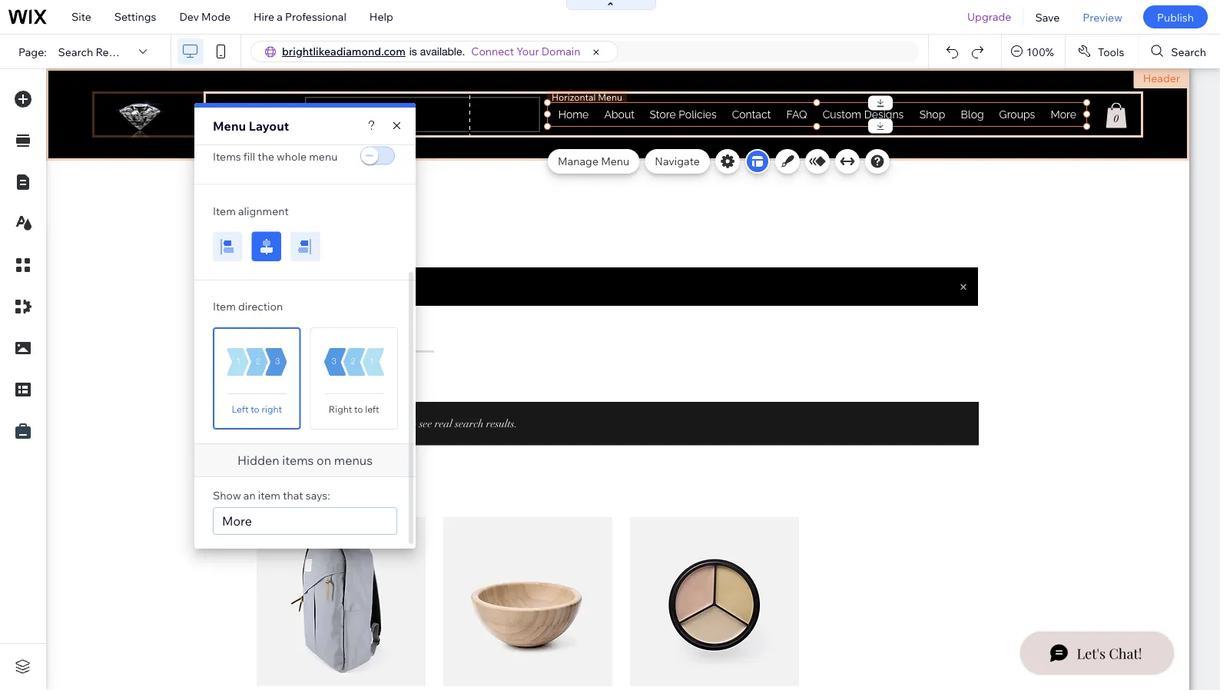 Task type: describe. For each thing, give the bounding box(es) containing it.
tools
[[1098, 45, 1125, 58]]

hire
[[254, 10, 275, 23]]

an
[[244, 489, 256, 502]]

preview button
[[1072, 0, 1134, 34]]

search results
[[58, 45, 133, 58]]

hidden items on menus
[[237, 453, 373, 468]]

2
[[244, 139, 249, 150]]

menu
[[309, 150, 338, 163]]

hidden
[[237, 453, 280, 468]]

upgrade
[[968, 10, 1012, 23]]

the
[[258, 150, 274, 163]]

manage menu
[[558, 155, 630, 168]]

header
[[1144, 71, 1181, 85]]

item for item alignment
[[213, 204, 236, 218]]

item direction
[[213, 300, 283, 313]]

to for right
[[354, 403, 363, 415]]

save
[[1036, 10, 1060, 24]]

search for search
[[1172, 45, 1207, 58]]

is
[[409, 45, 417, 58]]

a
[[277, 10, 283, 23]]

alignment
[[238, 204, 289, 218]]

items fill the whole menu
[[213, 150, 338, 163]]

left
[[232, 403, 249, 415]]

0 vertical spatial menu
[[213, 118, 246, 134]]

dev
[[179, 10, 199, 23]]

direction
[[238, 300, 283, 313]]

fill
[[244, 150, 255, 163]]

mode
[[201, 10, 231, 23]]

manage
[[558, 155, 599, 168]]

menus
[[334, 453, 373, 468]]

left to right
[[232, 403, 282, 415]]

results
[[96, 45, 133, 58]]



Task type: locate. For each thing, give the bounding box(es) containing it.
2 item from the top
[[213, 300, 236, 313]]

that
[[283, 489, 303, 502]]

search inside button
[[1172, 45, 1207, 58]]

search button
[[1139, 35, 1221, 68]]

on
[[317, 453, 331, 468]]

0 vertical spatial item
[[213, 204, 236, 218]]

connect
[[471, 45, 514, 58]]

menu layout
[[213, 118, 289, 134]]

100% button
[[1003, 35, 1065, 68]]

item left direction
[[213, 300, 236, 313]]

hire a professional
[[254, 10, 347, 23]]

says:
[[306, 489, 330, 502]]

menu right manage
[[601, 155, 630, 168]]

preview
[[1083, 10, 1123, 24]]

left
[[365, 403, 379, 415]]

menu up column 2
[[213, 118, 246, 134]]

search for search results
[[58, 45, 93, 58]]

available.
[[420, 45, 465, 58]]

1 to from the left
[[251, 403, 260, 415]]

0 horizontal spatial menu
[[213, 118, 246, 134]]

is available. connect your domain
[[409, 45, 581, 58]]

items
[[213, 150, 241, 163]]

1 vertical spatial menu
[[601, 155, 630, 168]]

domain
[[542, 45, 581, 58]]

column
[[208, 139, 242, 150]]

1 item from the top
[[213, 204, 236, 218]]

1 search from the left
[[58, 45, 93, 58]]

to
[[251, 403, 260, 415], [354, 403, 363, 415]]

right
[[329, 403, 352, 415]]

right to left
[[329, 403, 379, 415]]

0 horizontal spatial search
[[58, 45, 93, 58]]

help
[[370, 10, 393, 23]]

switch
[[359, 146, 397, 167]]

2 to from the left
[[354, 403, 363, 415]]

to left left
[[354, 403, 363, 415]]

1 horizontal spatial search
[[1172, 45, 1207, 58]]

site
[[71, 10, 91, 23]]

right
[[262, 403, 282, 415]]

to for left
[[251, 403, 260, 415]]

brightlikeadiamond.com
[[282, 45, 406, 58]]

layout
[[249, 118, 289, 134]]

item
[[258, 489, 281, 502]]

professional
[[285, 10, 347, 23]]

dev mode
[[179, 10, 231, 23]]

column 2
[[208, 139, 249, 150]]

item for item direction
[[213, 300, 236, 313]]

1 vertical spatial item
[[213, 300, 236, 313]]

search down site
[[58, 45, 93, 58]]

navigate
[[655, 155, 700, 168]]

your
[[517, 45, 539, 58]]

0 horizontal spatial to
[[251, 403, 260, 415]]

items
[[282, 453, 314, 468]]

settings
[[114, 10, 156, 23]]

publish button
[[1144, 5, 1208, 28]]

publish
[[1158, 10, 1195, 24]]

save button
[[1024, 0, 1072, 34]]

1 horizontal spatial to
[[354, 403, 363, 415]]

1 horizontal spatial menu
[[601, 155, 630, 168]]

Type label here... text field
[[213, 507, 397, 535]]

menu
[[213, 118, 246, 134], [601, 155, 630, 168]]

to right left
[[251, 403, 260, 415]]

search down the publish at the right top of the page
[[1172, 45, 1207, 58]]

search
[[58, 45, 93, 58], [1172, 45, 1207, 58]]

show
[[213, 489, 241, 502]]

item left alignment
[[213, 204, 236, 218]]

item
[[213, 204, 236, 218], [213, 300, 236, 313]]

show an item that says:
[[213, 489, 330, 502]]

whole
[[277, 150, 307, 163]]

tools button
[[1066, 35, 1139, 68]]

item alignment
[[213, 204, 289, 218]]

2 search from the left
[[1172, 45, 1207, 58]]

100%
[[1027, 45, 1055, 58]]



Task type: vqa. For each thing, say whether or not it's contained in the screenshot.
is available. Connect Your Domain on the left top
yes



